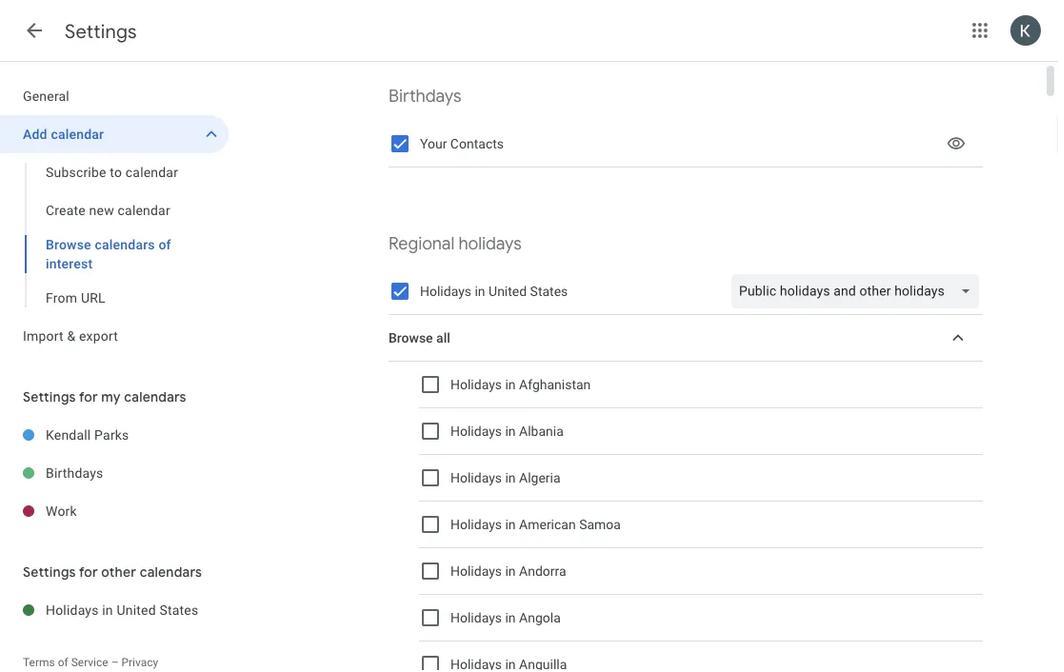 Task type: locate. For each thing, give the bounding box(es) containing it.
holidays in andorra
[[451, 564, 567, 580]]

in down holidays at the left of the page
[[475, 284, 486, 299]]

of down create new calendar
[[159, 237, 171, 253]]

1 vertical spatial calendars
[[124, 389, 187, 406]]

holidays
[[420, 284, 472, 299], [451, 377, 502, 393], [451, 424, 502, 440], [451, 471, 502, 486], [451, 517, 502, 533], [451, 564, 502, 580], [46, 603, 99, 619], [451, 611, 502, 626]]

holidays in united states inside tree item
[[46, 603, 199, 619]]

calendars
[[95, 237, 155, 253], [124, 389, 187, 406], [140, 564, 202, 581]]

work link
[[46, 493, 229, 531]]

united down other
[[117, 603, 156, 619]]

holidays up terms of service "link"
[[46, 603, 99, 619]]

birthdays down kendall
[[46, 466, 103, 481]]

0 vertical spatial united
[[489, 284, 527, 299]]

1 vertical spatial settings
[[23, 389, 76, 406]]

0 vertical spatial calendar
[[51, 126, 104, 142]]

1 horizontal spatial of
[[159, 237, 171, 253]]

settings
[[65, 20, 137, 43], [23, 389, 76, 406], [23, 564, 76, 581]]

service
[[71, 657, 108, 670]]

1 horizontal spatial holidays in united states
[[420, 284, 568, 299]]

calendar up subscribe
[[51, 126, 104, 142]]

settings up kendall
[[23, 389, 76, 406]]

calendar right to
[[126, 164, 178, 180]]

1 vertical spatial browse
[[389, 330, 433, 346]]

0 vertical spatial settings
[[65, 20, 137, 43]]

holidays up holidays in angola
[[451, 564, 502, 580]]

1 vertical spatial calendar
[[126, 164, 178, 180]]

regional holidays
[[389, 233, 522, 254]]

0 horizontal spatial of
[[58, 657, 68, 670]]

0 vertical spatial birthdays
[[389, 85, 462, 107]]

kendall parks
[[46, 427, 129, 443]]

for
[[79, 389, 98, 406], [79, 564, 98, 581]]

privacy link
[[121, 657, 158, 670]]

0 vertical spatial for
[[79, 389, 98, 406]]

None field
[[732, 274, 987, 309]]

create
[[46, 203, 86, 218]]

browse
[[46, 237, 91, 253], [389, 330, 433, 346]]

in left albania
[[506, 424, 516, 440]]

in down settings for other calendars
[[102, 603, 113, 619]]

0 vertical spatial calendars
[[95, 237, 155, 253]]

2 vertical spatial calendar
[[118, 203, 170, 218]]

calendar right the new
[[118, 203, 170, 218]]

parks
[[94, 427, 129, 443]]

1 vertical spatial birthdays
[[46, 466, 103, 481]]

in
[[475, 284, 486, 299], [506, 377, 516, 393], [506, 424, 516, 440], [506, 471, 516, 486], [506, 517, 516, 533], [506, 564, 516, 580], [102, 603, 113, 619], [506, 611, 516, 626]]

settings for settings
[[65, 20, 137, 43]]

holidays down the holidays in albania
[[451, 471, 502, 486]]

1 horizontal spatial states
[[530, 284, 568, 299]]

samoa
[[580, 517, 621, 533]]

0 horizontal spatial browse
[[46, 237, 91, 253]]

united down holidays at the left of the page
[[489, 284, 527, 299]]

1 horizontal spatial united
[[489, 284, 527, 299]]

1 vertical spatial for
[[79, 564, 98, 581]]

calendars down create new calendar
[[95, 237, 155, 253]]

holidays in albania
[[451, 424, 564, 440]]

1 vertical spatial united
[[117, 603, 156, 619]]

states inside tree item
[[160, 603, 199, 619]]

1 horizontal spatial browse
[[389, 330, 433, 346]]

birthdays up your
[[389, 85, 462, 107]]

holidays in united states down other
[[46, 603, 199, 619]]

2 for from the top
[[79, 564, 98, 581]]

holidays in angola
[[451, 611, 561, 626]]

1 for from the top
[[79, 389, 98, 406]]

0 vertical spatial of
[[159, 237, 171, 253]]

2 vertical spatial settings
[[23, 564, 76, 581]]

add
[[23, 126, 47, 142]]

settings down work
[[23, 564, 76, 581]]

american
[[519, 517, 576, 533]]

browse for browse calendars of interest
[[46, 237, 91, 253]]

browse inside browse calendars of interest
[[46, 237, 91, 253]]

browse inside tree item
[[389, 330, 433, 346]]

calendars right my
[[124, 389, 187, 406]]

albania
[[519, 424, 564, 440]]

for left my
[[79, 389, 98, 406]]

0 horizontal spatial united
[[117, 603, 156, 619]]

terms of service – privacy
[[23, 657, 158, 670]]

of
[[159, 237, 171, 253], [58, 657, 68, 670]]

to
[[110, 164, 122, 180]]

calendars for other
[[140, 564, 202, 581]]

calendar for create new calendar
[[118, 203, 170, 218]]

other
[[101, 564, 136, 581]]

work tree item
[[0, 493, 229, 531]]

browse all
[[389, 330, 451, 346]]

tree
[[0, 77, 229, 355]]

holidays up holidays in algeria
[[451, 424, 502, 440]]

group
[[0, 153, 229, 317]]

0 horizontal spatial birthdays
[[46, 466, 103, 481]]

1 vertical spatial holidays in united states
[[46, 603, 199, 619]]

1 vertical spatial of
[[58, 657, 68, 670]]

settings for my calendars
[[23, 389, 187, 406]]

0 horizontal spatial holidays in united states
[[46, 603, 199, 619]]

for for my
[[79, 389, 98, 406]]

0 vertical spatial browse
[[46, 237, 91, 253]]

calendar inside tree item
[[51, 126, 104, 142]]

new
[[89, 203, 114, 218]]

holidays in united states
[[420, 284, 568, 299], [46, 603, 199, 619]]

of right "terms"
[[58, 657, 68, 670]]

states
[[530, 284, 568, 299], [160, 603, 199, 619]]

for left other
[[79, 564, 98, 581]]

&
[[67, 328, 76, 344]]

1 vertical spatial states
[[160, 603, 199, 619]]

browse up "interest"
[[46, 237, 91, 253]]

holidays in afghanistan
[[451, 377, 591, 393]]

browse left all at the left of the page
[[389, 330, 433, 346]]

calendars up holidays in united states link
[[140, 564, 202, 581]]

2 vertical spatial calendars
[[140, 564, 202, 581]]

kendall parks tree item
[[0, 416, 229, 455]]

calendar
[[51, 126, 104, 142], [126, 164, 178, 180], [118, 203, 170, 218]]

in left american
[[506, 517, 516, 533]]

settings right go back icon
[[65, 20, 137, 43]]

from url
[[46, 290, 106, 306]]

united
[[489, 284, 527, 299], [117, 603, 156, 619]]

birthdays
[[389, 85, 462, 107], [46, 466, 103, 481]]

work
[[46, 504, 77, 519]]

your
[[420, 136, 447, 152]]

0 horizontal spatial states
[[160, 603, 199, 619]]

holidays in united states down holidays at the left of the page
[[420, 284, 568, 299]]

afghanistan
[[519, 377, 591, 393]]



Task type: vqa. For each thing, say whether or not it's contained in the screenshot.
December 4 ELEMENT at the left of the page's 4
no



Task type: describe. For each thing, give the bounding box(es) containing it.
settings heading
[[65, 20, 137, 43]]

algeria
[[519, 471, 561, 486]]

settings for settings for other calendars
[[23, 564, 76, 581]]

in left andorra
[[506, 564, 516, 580]]

in left algeria
[[506, 471, 516, 486]]

regional
[[389, 233, 455, 254]]

import & export
[[23, 328, 118, 344]]

terms of service link
[[23, 657, 108, 670]]

–
[[111, 657, 119, 670]]

settings for other calendars
[[23, 564, 202, 581]]

create new calendar
[[46, 203, 170, 218]]

united inside tree item
[[117, 603, 156, 619]]

from
[[46, 290, 77, 306]]

of inside browse calendars of interest
[[159, 237, 171, 253]]

subscribe to calendar
[[46, 164, 178, 180]]

your contacts
[[420, 136, 504, 152]]

group containing subscribe to calendar
[[0, 153, 229, 317]]

holidays up all at the left of the page
[[420, 284, 472, 299]]

calendar for subscribe to calendar
[[126, 164, 178, 180]]

andorra
[[519, 564, 567, 580]]

calendars inside browse calendars of interest
[[95, 237, 155, 253]]

kendall
[[46, 427, 91, 443]]

settings for my calendars tree
[[0, 416, 229, 531]]

birthdays tree item
[[0, 455, 229, 493]]

holidays in united states link
[[46, 592, 229, 630]]

in left afghanistan
[[506, 377, 516, 393]]

terms
[[23, 657, 55, 670]]

settings for settings for my calendars
[[23, 389, 76, 406]]

holidays up the holidays in albania
[[451, 377, 502, 393]]

angola
[[519, 611, 561, 626]]

all
[[437, 330, 451, 346]]

tree containing general
[[0, 77, 229, 355]]

privacy
[[121, 657, 158, 670]]

contacts
[[451, 136, 504, 152]]

holidays in united states tree item
[[0, 592, 229, 630]]

birthdays inside birthdays link
[[46, 466, 103, 481]]

my
[[101, 389, 121, 406]]

0 vertical spatial states
[[530, 284, 568, 299]]

holidays in american samoa
[[451, 517, 621, 533]]

url
[[81, 290, 106, 306]]

in left the angola
[[506, 611, 516, 626]]

holidays inside tree item
[[46, 603, 99, 619]]

birthdays link
[[46, 455, 229, 493]]

in inside tree item
[[102, 603, 113, 619]]

1 horizontal spatial birthdays
[[389, 85, 462, 107]]

browse all tree item
[[389, 315, 984, 362]]

holidays in algeria
[[451, 471, 561, 486]]

subscribe
[[46, 164, 106, 180]]

browse for browse all
[[389, 330, 433, 346]]

holidays down holidays in algeria
[[451, 517, 502, 533]]

holidays
[[459, 233, 522, 254]]

calendars for my
[[124, 389, 187, 406]]

interest
[[46, 256, 93, 272]]

general
[[23, 88, 70, 104]]

add calendar tree item
[[0, 115, 229, 153]]

import
[[23, 328, 64, 344]]

add calendar
[[23, 126, 104, 142]]

go back image
[[23, 19, 46, 42]]

export
[[79, 328, 118, 344]]

browse calendars of interest
[[46, 237, 171, 272]]

holidays down holidays in andorra
[[451, 611, 502, 626]]

for for other
[[79, 564, 98, 581]]

0 vertical spatial holidays in united states
[[420, 284, 568, 299]]



